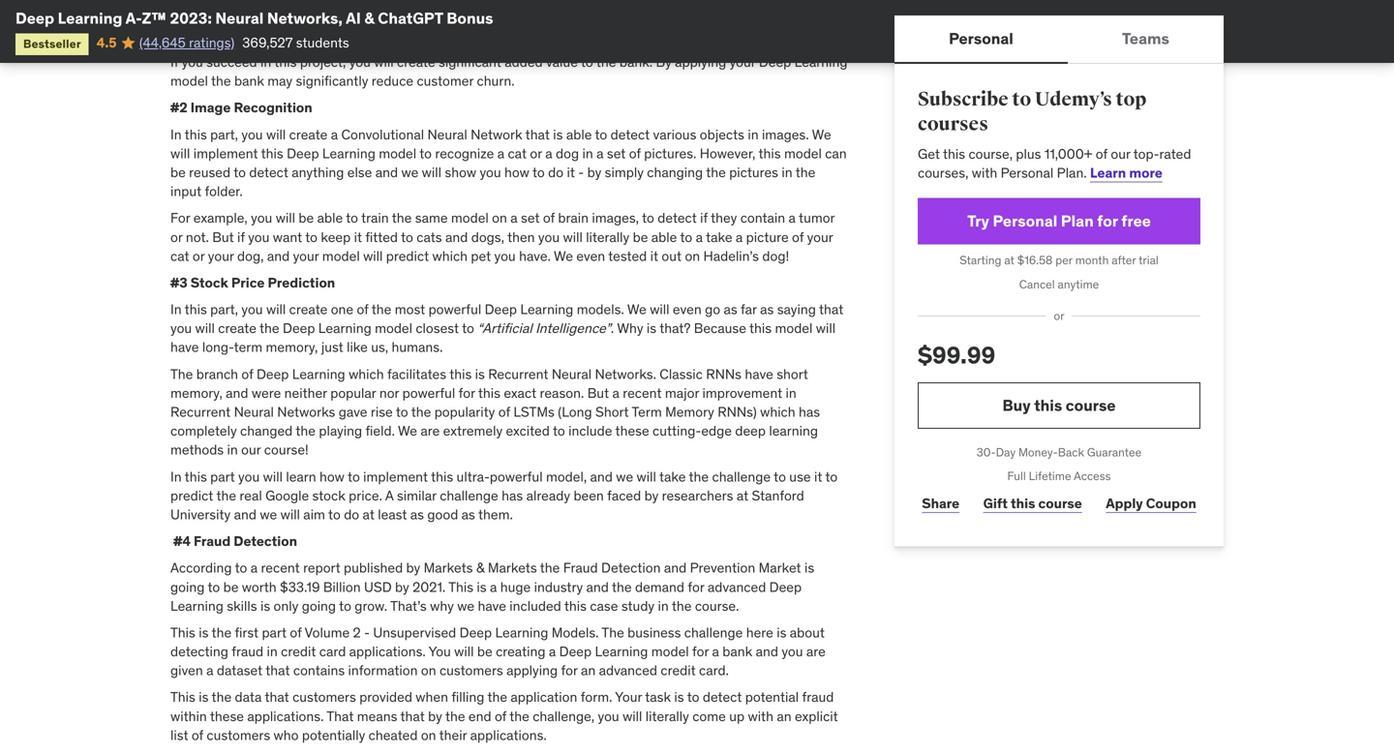 Task type: vqa. For each thing, say whether or not it's contained in the screenshot.
topmost part
yes



Task type: describe. For each thing, give the bounding box(es) containing it.
be up skills
[[223, 578, 239, 596]]

your
[[615, 689, 642, 706]]

learn
[[286, 468, 316, 485]]

is inside if you succeed in this project, you will create significant added value to the bank. by applying your deep learning model the bank may significantly reduce customer churn. #2 image recognition in this part, you will create a convolutional neural network that is able to detect various objects in images. we will implement this deep learning model to recognize a cat or a dog in a set of pictures. however, this model can be reused to detect anything else and we will show you how to do it - by simply changing the pictures in the input folder. for example, you will be able to train the same model on a set of brain images, to detect if they contain a tumor or not. but if you want to keep it fitted to cats and dogs, then you will literally be able to a take a picture of your cat or your dog, and your model will predict which pet you have. we even tested it out on hadelin's dog! #3 stock price prediction
[[553, 126, 563, 143]]

will up google
[[263, 468, 283, 485]]

we inside if you succeed in this project, you will create significant added value to the bank. by applying your deep learning model the bank may significantly reduce customer churn. #2 image recognition in this part, you will create a convolutional neural network that is able to detect various objects in images. we will implement this deep learning model to recognize a cat or a dog in a set of pictures. however, this model can be reused to detect anything else and we will show you how to do it - by simply changing the pictures in the input folder. for example, you will be able to train the same model on a set of brain images, to detect if they contain a tumor or not. but if you want to keep it fitted to cats and dogs, then you will literally be able to a take a picture of your cat or your dog, and your model will predict which pet you have. we even tested it out on hadelin's dog! #3 stock price prediction
[[401, 164, 419, 181]]

network
[[471, 126, 522, 143]]

that down when on the bottom of page
[[400, 708, 425, 725]]

$99.99 buy this course
[[918, 341, 1116, 415]]

learn
[[1090, 164, 1126, 181]]

just
[[321, 339, 343, 356]]

will down brain
[[563, 228, 583, 246]]

tested
[[608, 247, 647, 265]]

of inside in this part, you will create one of the most powerful deep learning models. we will even go as far as saying that you will create the deep learning model closest to
[[357, 301, 369, 318]]

one
[[331, 301, 354, 318]]

it inside the branch of deep learning which facilitates this is recurrent neural networks. classic rnns have short memory, and were neither popular nor powerful for this exact reason. but a recent major improvement in recurrent neural networks gave rise to the popularity of lstms (long short term memory rnns) which has completely changed the playing field. we are extremely excited to include these cutting-edge deep learning methods in our course! in this part you will learn how to implement this ultra-powerful model, and we will take the challenge to use it to predict the real google stock price. a similar challenge has already been faced by researchers at stanford university and we will aim to do at least as good as them. #4 fraud detection according to a recent report published by markets & markets the fraud detection and prevention market is going to be worth $33.19 billion usd by 2021. this is a huge industry and the demand for advanced deep learning skills is only going to grow. that's why we have included this case study in the course. this is the first part of volume 2 - unsupervised deep learning models. the business challenge here is about detecting fraud in credit card applications. you will be creating a deep learning model for a bank and you are given a dataset that contains information on customers applying for an advanced credit card. this is the data that customers provided when filling the application form. your task is to detect potential fraud within these applications. that means that by the end of the challenge, you will literally come up with an explicit list of customers who potentially cheated on their applications.
[[814, 468, 822, 485]]

deep
[[735, 422, 766, 440]]

in inside the branch of deep learning which facilitates this is recurrent neural networks. classic rnns have short memory, and were neither popular nor powerful for this exact reason. but a recent major improvement in recurrent neural networks gave rise to the popularity of lstms (long short term memory rnns) which has completely changed the playing field. we are extremely excited to include these cutting-edge deep learning methods in our course! in this part you will learn how to implement this ultra-powerful model, and we will take the challenge to use it to predict the real google stock price. a similar challenge has already been faced by researchers at stanford university and we will aim to do at least as good as them. #4 fraud detection according to a recent report published by markets & markets the fraud detection and prevention market is going to be worth $33.19 billion usd by 2021. this is a huge industry and the demand for advanced deep learning skills is only going to grow. that's why we have included this case study in the course. this is the first part of volume 2 - unsupervised deep learning models. the business challenge here is about detecting fraud in credit card applications. you will be creating a deep learning model for a bank and you are given a dataset that contains information on customers applying for an advanced credit card. this is the data that customers provided when filling the application form. your task is to detect potential fraud within these applications. that means that by the end of the challenge, you will literally come up with an explicit list of customers who potentially cheated on their applications.
[[170, 468, 182, 485]]

images.
[[762, 126, 809, 143]]

want
[[273, 228, 302, 246]]

hadelin's
[[703, 247, 759, 265]]

2 vertical spatial this
[[170, 689, 195, 706]]

as right 'go'
[[724, 301, 737, 318]]

according
[[170, 559, 232, 577]]

extremely
[[443, 422, 503, 440]]

in right objects
[[748, 126, 759, 143]]

study
[[621, 597, 655, 615]]

tab list containing personal
[[895, 15, 1224, 64]]

else
[[347, 164, 372, 181]]

in inside in this part, you will create one of the most powerful deep learning models. we will even go as far as saying that you will create the deep learning model closest to
[[170, 301, 182, 318]]

is inside . why is that? because this model will have long-term memory, just like us, humans.
[[647, 320, 657, 337]]

1 horizontal spatial recurrent
[[488, 365, 548, 383]]

to up out
[[680, 228, 693, 246]]

0 horizontal spatial which
[[349, 365, 384, 383]]

this inside . why is that? because this model will have long-term memory, just like us, humans.
[[749, 320, 772, 337]]

create up reduce
[[397, 53, 435, 71]]

objects
[[700, 126, 745, 143]]

business
[[628, 624, 681, 641]]

keep
[[321, 228, 351, 246]]

2 vertical spatial able
[[651, 228, 677, 246]]

and up case
[[586, 578, 609, 596]]

0 horizontal spatial the
[[170, 365, 193, 383]]

1 vertical spatial challenge
[[440, 487, 498, 504]]

top
[[1116, 88, 1147, 111]]

powerful inside in this part, you will create one of the most powerful deep learning models. we will even go as far as saying that you will create the deep learning model closest to
[[429, 301, 481, 318]]

as down similar
[[410, 506, 424, 523]]

market
[[759, 559, 801, 577]]

we right the why
[[457, 597, 475, 615]]

or down anytime
[[1054, 308, 1065, 323]]

udemy's
[[1035, 88, 1112, 111]]

0 horizontal spatial cat
[[170, 247, 189, 265]]

field. we
[[366, 422, 417, 440]]

this down methods
[[185, 468, 207, 485]]

- inside if you succeed in this project, you will create significant added value to the bank. by applying your deep learning model the bank may significantly reduce customer churn. #2 image recognition in this part, you will create a convolutional neural network that is able to detect various objects in images. we will implement this deep learning model to recognize a cat or a dog in a set of pictures. however, this model can be reused to detect anything else and we will show you how to do it - by simply changing the pictures in the input folder. for example, you will be able to train the same model on a set of brain images, to detect if they contain a tumor or not. but if you want to keep it fitted to cats and dogs, then you will literally be able to a take a picture of your cat or your dog, and your model will predict which pet you have. we even tested it out on hadelin's dog! #3 stock price prediction
[[578, 164, 584, 181]]

will down your
[[623, 708, 642, 725]]

facilitates
[[387, 365, 446, 383]]

- inside the branch of deep learning which facilitates this is recurrent neural networks. classic rnns have short memory, and were neither popular nor powerful for this exact reason. but a recent major improvement in recurrent neural networks gave rise to the popularity of lstms (long short term memory rnns) which has completely changed the playing field. we are extremely excited to include these cutting-edge deep learning methods in our course! in this part you will learn how to implement this ultra-powerful model, and we will take the challenge to use it to predict the real google stock price. a similar challenge has already been faced by researchers at stanford university and we will aim to do at least as good as them. #4 fraud detection according to a recent report published by markets & markets the fraud detection and prevention market is going to be worth $33.19 billion usd by 2021. this is a huge industry and the demand for advanced deep learning skills is only going to grow. that's why we have included this case study in the course. this is the first part of volume 2 - unsupervised deep learning models. the business challenge here is about detecting fraud in credit card applications. you will be creating a deep learning model for a bank and you are given a dataset that contains information on customers applying for an advanced credit card. this is the data that customers provided when filling the application form. your task is to detect potential fraud within these applications. that means that by the end of the challenge, you will literally come up with an explicit list of customers who potentially cheated on their applications.
[[364, 624, 370, 641]]

a down network
[[497, 145, 505, 162]]

will up reused
[[170, 145, 190, 162]]

model down keep on the top
[[322, 247, 360, 265]]

dog!
[[762, 247, 789, 265]]

by
[[656, 53, 672, 71]]

given
[[170, 662, 203, 679]]

create up anything
[[289, 126, 328, 143]]

and down real
[[234, 506, 257, 523]]

will down google
[[280, 506, 300, 523]]

0 horizontal spatial recurrent
[[170, 403, 231, 421]]

the left 'bank.'
[[596, 53, 616, 71]]

the up term in the left of the page
[[260, 320, 279, 337]]

model down 'convolutional'
[[379, 145, 416, 162]]

& inside the branch of deep learning which facilitates this is recurrent neural networks. classic rnns have short memory, and were neither popular nor powerful for this exact reason. but a recent major improvement in recurrent neural networks gave rise to the popularity of lstms (long short term memory rnns) which has completely changed the playing field. we are extremely excited to include these cutting-edge deep learning methods in our course! in this part you will learn how to implement this ultra-powerful model, and we will take the challenge to use it to predict the real google stock price. a similar challenge has already been faced by researchers at stanford university and we will aim to do at least as good as them. #4 fraud detection according to a recent report published by markets & markets the fraud detection and prevention market is going to be worth $33.19 billion usd by 2021. this is a huge industry and the demand for advanced deep learning skills is only going to grow. that's why we have included this case study in the course. this is the first part of volume 2 - unsupervised deep learning models. the business challenge here is about detecting fraud in credit card applications. you will be creating a deep learning model for a bank and you are given a dataset that contains information on customers applying for an advanced credit card. this is the data that customers provided when filling the application form. your task is to detect potential fraud within these applications. that means that by the end of the challenge, you will literally come up with an explicit list of customers who potentially cheated on their applications.
[[476, 559, 485, 577]]

4.5
[[97, 34, 117, 51]]

predict inside the branch of deep learning which facilitates this is recurrent neural networks. classic rnns have short memory, and were neither popular nor powerful for this exact reason. but a recent major improvement in recurrent neural networks gave rise to the popularity of lstms (long short term memory rnns) which has completely changed the playing field. we are extremely excited to include these cutting-edge deep learning methods in our course! in this part you will learn how to implement this ultra-powerful model, and we will take the challenge to use it to predict the real google stock price. a similar challenge has already been faced by researchers at stanford university and we will aim to do at least as good as them. #4 fraud detection according to a recent report published by markets & markets the fraud detection and prevention market is going to be worth $33.19 billion usd by 2021. this is a huge industry and the demand for advanced deep learning skills is only going to grow. that's why we have included this case study in the course. this is the first part of volume 2 - unsupervised deep learning models. the business challenge here is about detecting fraud in credit card applications. you will be creating a deep learning model for a bank and you are given a dataset that contains information on customers applying for an advanced credit card. this is the data that customers provided when filling the application form. your task is to detect potential fraud within these applications. that means that by the end of the challenge, you will literally come up with an explicit list of customers who potentially cheated on their applications.
[[170, 487, 213, 504]]

1 horizontal spatial are
[[806, 643, 826, 660]]

detect up simply
[[611, 126, 650, 143]]

to left cats
[[401, 228, 413, 246]]

our inside the branch of deep learning which facilitates this is recurrent neural networks. classic rnns have short memory, and were neither popular nor powerful for this exact reason. but a recent major improvement in recurrent neural networks gave rise to the popularity of lstms (long short term memory rnns) which has completely changed the playing field. we are extremely excited to include these cutting-edge deep learning methods in our course! in this part you will learn how to implement this ultra-powerful model, and we will take the challenge to use it to predict the real google stock price. a similar challenge has already been faced by researchers at stanford university and we will aim to do at least as good as them. #4 fraud detection according to a recent report published by markets & markets the fraud detection and prevention market is going to be worth $33.19 billion usd by 2021. this is a huge industry and the demand for advanced deep learning skills is only going to grow. that's why we have included this case study in the course. this is the first part of volume 2 - unsupervised deep learning models. the business challenge here is about detecting fraud in credit card applications. you will be creating a deep learning model for a bank and you are given a dataset that contains information on customers applying for an advanced credit card. this is the data that customers provided when filling the application form. your task is to detect potential fraud within these applications. that means that by the end of the challenge, you will literally come up with an explicit list of customers who potentially cheated on their applications.
[[241, 441, 261, 459]]

a left picture
[[696, 228, 703, 246]]

succeed
[[206, 53, 257, 71]]

is up popularity
[[475, 365, 485, 383]]

your down the "tumor" at the right top of the page
[[807, 228, 833, 246]]

and down here
[[756, 643, 778, 660]]

dog,
[[237, 247, 264, 265]]

completely
[[170, 422, 237, 440]]

1 vertical spatial detection
[[601, 559, 661, 577]]

1 vertical spatial if
[[237, 228, 245, 246]]

0 horizontal spatial fraud
[[232, 643, 264, 660]]

free
[[1122, 211, 1151, 231]]

take inside the branch of deep learning which facilitates this is recurrent neural networks. classic rnns have short memory, and were neither popular nor powerful for this exact reason. but a recent major improvement in recurrent neural networks gave rise to the popularity of lstms (long short term memory rnns) which has completely changed the playing field. we are extremely excited to include these cutting-edge deep learning methods in our course! in this part you will learn how to implement this ultra-powerful model, and we will take the challenge to use it to predict the real google stock price. a similar challenge has already been faced by researchers at stanford university and we will aim to do at least as good as them. #4 fraud detection according to a recent report published by markets & markets the fraud detection and prevention market is going to be worth $33.19 billion usd by 2021. this is a huge industry and the demand for advanced deep learning skills is only going to grow. that's why we have included this case study in the course. this is the first part of volume 2 - unsupervised deep learning models. the business challenge here is about detecting fraud in credit card applications. you will be creating a deep learning model for a bank and you are given a dataset that contains information on customers applying for an advanced credit card. this is the data that customers provided when filling the application form. your task is to detect potential fraud within these applications. that means that by the end of the challenge, you will literally come up with an explicit list of customers who potentially cheated on their applications.
[[659, 468, 686, 485]]

personal inside try personal plan for free link
[[993, 211, 1058, 231]]

of down exact
[[498, 403, 510, 421]]

far
[[741, 301, 757, 318]]

2 vertical spatial at
[[363, 506, 375, 523]]

methods
[[170, 441, 224, 459]]

personal inside personal button
[[949, 28, 1014, 48]]

369,527 students
[[242, 34, 349, 51]]

1 vertical spatial these
[[210, 708, 244, 725]]

1 horizontal spatial fraud
[[802, 689, 834, 706]]

ratings)
[[189, 34, 235, 51]]

will up "long-"
[[195, 320, 215, 337]]

1 vertical spatial this
[[170, 624, 195, 641]]

to right rise
[[396, 403, 408, 421]]

customer
[[417, 72, 474, 90]]

excited
[[506, 422, 550, 440]]

0 vertical spatial are
[[421, 422, 440, 440]]

detect left anything
[[249, 164, 288, 181]]

application
[[511, 689, 577, 706]]

for left free
[[1097, 211, 1118, 231]]

of up simply
[[629, 145, 641, 162]]

the up their
[[445, 708, 465, 725]]

2 vertical spatial powerful
[[490, 468, 543, 485]]

buy this course button
[[918, 382, 1201, 429]]

deep up were
[[257, 365, 289, 383]]

for up course.
[[688, 578, 704, 596]]

of left brain
[[543, 209, 555, 227]]

to inside subscribe to udemy's top courses
[[1012, 88, 1031, 111]]

then
[[507, 228, 535, 246]]

your up objects
[[730, 53, 756, 71]]

2
[[353, 624, 361, 641]]

1 markets from the left
[[424, 559, 473, 577]]

use
[[789, 468, 811, 485]]

1 vertical spatial applications.
[[247, 708, 324, 725]]

when
[[416, 689, 448, 706]]

1 vertical spatial recent
[[261, 559, 300, 577]]

we up faced
[[616, 468, 633, 485]]

this down industry
[[564, 597, 587, 615]]

(44,645 ratings)
[[139, 34, 235, 51]]

will up faced
[[637, 468, 656, 485]]

month
[[1075, 253, 1109, 268]]

0 vertical spatial recent
[[623, 384, 662, 402]]

the down the succeed
[[211, 72, 231, 90]]

1 vertical spatial have
[[745, 365, 774, 383]]

2 markets from the left
[[488, 559, 537, 577]]

1 vertical spatial powerful
[[402, 384, 455, 402]]

folder.
[[205, 183, 243, 200]]

.
[[611, 320, 614, 337]]

brain
[[558, 209, 589, 227]]

0 vertical spatial this
[[448, 578, 474, 596]]

0 horizontal spatial an
[[581, 662, 596, 679]]

we inside in this part, you will create one of the most powerful deep learning models. we will even go as far as saying that you will create the deep learning model closest to
[[627, 301, 647, 318]]

0 vertical spatial detection
[[234, 533, 297, 550]]

this right gift
[[1011, 495, 1035, 512]]

deep down models.
[[559, 643, 592, 660]]

a left the "tumor" at the right top of the page
[[789, 209, 796, 227]]

the down images.
[[796, 164, 816, 181]]

to down stock
[[328, 506, 341, 523]]

cats
[[417, 228, 442, 246]]

0 vertical spatial credit
[[281, 643, 316, 660]]

or down for
[[170, 228, 183, 246]]

which inside if you succeed in this project, you will create significant added value to the bank. by applying your deep learning model the bank may significantly reduce customer churn. #2 image recognition in this part, you will create a convolutional neural network that is able to detect various objects in images. we will implement this deep learning model to recognize a cat or a dog in a set of pictures. however, this model can be reused to detect anything else and we will show you how to do it - by simply changing the pictures in the input folder. for example, you will be able to train the same model on a set of brain images, to detect if they contain a tumor or not. but if you want to keep it fitted to cats and dogs, then you will literally be able to a take a picture of your cat or your dog, and your model will predict which pet you have. we even tested it out on hadelin's dog! #3 stock price prediction
[[432, 247, 468, 265]]

a up hadelin's
[[736, 228, 743, 246]]

and up "demand"
[[664, 559, 687, 577]]

1 vertical spatial part
[[262, 624, 287, 641]]

on left their
[[421, 727, 436, 744]]

learning up "artificial intelligence"
[[520, 301, 574, 318]]

of right end
[[495, 708, 507, 725]]

implement inside if you succeed in this project, you will create significant added value to the bank. by applying your deep learning model the bank may significantly reduce customer churn. #2 image recognition in this part, you will create a convolutional neural network that is able to detect various objects in images. we will implement this deep learning model to recognize a cat or a dog in a set of pictures. however, this model can be reused to detect anything else and we will show you how to do it - by simply changing the pictures in the input folder. for example, you will be able to train the same model on a set of brain images, to detect if they contain a tumor or not. but if you want to keep it fitted to cats and dogs, then you will literally be able to a take a picture of your cat or your dog, and your model will predict which pet you have. we even tested it out on hadelin's dog! #3 stock price prediction
[[193, 145, 258, 162]]

image
[[191, 99, 231, 116]]

real
[[240, 487, 262, 504]]

neural up reason.
[[552, 365, 592, 383]]

not.
[[186, 228, 209, 246]]

of down the "tumor" at the right top of the page
[[792, 228, 804, 246]]

is down 'worth'
[[260, 597, 270, 615]]

1 horizontal spatial customers
[[292, 689, 356, 706]]

a up then
[[511, 209, 518, 227]]

will up want
[[276, 209, 295, 227]]

branch
[[196, 365, 238, 383]]

creating
[[496, 643, 546, 660]]

1 horizontal spatial cat
[[508, 145, 527, 162]]

saying
[[777, 301, 816, 318]]

to up 'worth'
[[235, 559, 247, 577]]

this up popularity
[[449, 365, 472, 383]]

in inside if you succeed in this project, you will create significant added value to the bank. by applying your deep learning model the bank may significantly reduce customer churn. #2 image recognition in this part, you will create a convolutional neural network that is able to detect various objects in images. we will implement this deep learning model to recognize a cat or a dog in a set of pictures. however, this model can be reused to detect anything else and we will show you how to do it - by simply changing the pictures in the input folder. for example, you will be able to train the same model on a set of brain images, to detect if they contain a tumor or not. but if you want to keep it fitted to cats and dogs, then you will literally be able to a take a picture of your cat or your dog, and your model will predict which pet you have. we even tested it out on hadelin's dog! #3 stock price prediction
[[170, 126, 182, 143]]

1 vertical spatial advanced
[[599, 662, 657, 679]]

will down fitted
[[363, 247, 383, 265]]

changed
[[240, 422, 293, 440]]

how inside the branch of deep learning which facilitates this is recurrent neural networks. classic rnns have short memory, and were neither popular nor powerful for this exact reason. but a recent major improvement in recurrent neural networks gave rise to the popularity of lstms (long short term memory rnns) which has completely changed the playing field. we are extremely excited to include these cutting-edge deep learning methods in our course! in this part you will learn how to implement this ultra-powerful model, and we will take the challenge to use it to predict the real google stock price. a similar challenge has already been faced by researchers at stanford university and we will aim to do at least as good as them. #4 fraud detection according to a recent report published by markets & markets the fraud detection and prevention market is going to be worth $33.19 billion usd by 2021. this is a huge industry and the demand for advanced deep learning skills is only going to grow. that's why we have included this case study in the course. this is the first part of volume 2 - unsupervised deep learning models. the business challenge here is about detecting fraud in credit card applications. you will be creating a deep learning model for a bank and you are given a dataset that contains information on customers applying for an advanced credit card. this is the data that customers provided when filling the application form. your task is to detect potential fraud within these applications. that means that by the end of the challenge, you will literally come up with an explicit list of customers who potentially cheated on their applications.
[[320, 468, 345, 485]]

to right value
[[581, 53, 593, 71]]

will down recognition
[[266, 126, 286, 143]]

but inside if you succeed in this project, you will create significant added value to the bank. by applying your deep learning model the bank may significantly reduce customer churn. #2 image recognition in this part, you will create a convolutional neural network that is able to detect various objects in images. we will implement this deep learning model to recognize a cat or a dog in a set of pictures. however, this model can be reused to detect anything else and we will show you how to do it - by simply changing the pictures in the input folder. for example, you will be able to train the same model on a set of brain images, to detect if they contain a tumor or not. but if you want to keep it fitted to cats and dogs, then you will literally be able to a take a picture of your cat or your dog, and your model will predict which pet you have. we even tested it out on hadelin's dog! #3 stock price prediction
[[212, 228, 234, 246]]

model inside . why is that? because this model will have long-term memory, just like us, humans.
[[775, 320, 813, 337]]

the down application
[[510, 708, 530, 725]]

within
[[170, 708, 207, 725]]

reason.
[[540, 384, 584, 402]]

0 vertical spatial we
[[812, 126, 831, 143]]

first
[[235, 624, 259, 641]]

skills
[[227, 597, 257, 615]]

369,527
[[242, 34, 293, 51]]

detect inside the branch of deep learning which facilitates this is recurrent neural networks. classic rnns have short memory, and were neither popular nor powerful for this exact reason. but a recent major improvement in recurrent neural networks gave rise to the popularity of lstms (long short term memory rnns) which has completely changed the playing field. we are extremely excited to include these cutting-edge deep learning methods in our course! in this part you will learn how to implement this ultra-powerful model, and we will take the challenge to use it to predict the real google stock price. a similar challenge has already been faced by researchers at stanford university and we will aim to do at least as good as them. #4 fraud detection according to a recent report published by markets & markets the fraud detection and prevention market is going to be worth $33.19 billion usd by 2021. this is a huge industry and the demand for advanced deep learning skills is only going to grow. that's why we have included this case study in the course. this is the first part of volume 2 - unsupervised deep learning models. the business challenge here is about detecting fraud in credit card applications. you will be creating a deep learning model for a bank and you are given a dataset that contains information on customers applying for an advanced credit card. this is the data that customers provided when filling the application form. your task is to detect potential fraud within these applications. that means that by the end of the challenge, you will literally come up with an explicit list of customers who potentially cheated on their applications.
[[703, 689, 742, 706]]

task
[[645, 689, 671, 706]]

2 vertical spatial customers
[[207, 727, 270, 744]]

google
[[265, 487, 309, 504]]

cheated
[[369, 727, 418, 744]]

will right you
[[454, 643, 474, 660]]

1 vertical spatial credit
[[661, 662, 696, 679]]

by up 2021.
[[406, 559, 420, 577]]

this left exact
[[478, 384, 501, 402]]

with inside the branch of deep learning which facilitates this is recurrent neural networks. classic rnns have short memory, and were neither popular nor powerful for this exact reason. but a recent major improvement in recurrent neural networks gave rise to the popularity of lstms (long short term memory rnns) which has completely changed the playing field. we are extremely excited to include these cutting-edge deep learning methods in our course! in this part you will learn how to implement this ultra-powerful model, and we will take the challenge to use it to predict the real google stock price. a similar challenge has already been faced by researchers at stanford university and we will aim to do at least as good as them. #4 fraud detection according to a recent report published by markets & markets the fraud detection and prevention market is going to be worth $33.19 billion usd by 2021. this is a huge industry and the demand for advanced deep learning skills is only going to grow. that's why we have included this case study in the course. this is the first part of volume 2 - unsupervised deep learning models. the business challenge here is about detecting fraud in credit card applications. you will be creating a deep learning model for a bank and you are given a dataset that contains information on customers applying for an advanced credit card. this is the data that customers provided when filling the application form. your task is to detect potential fraud within these applications. that means that by the end of the challenge, you will literally come up with an explicit list of customers who potentially cheated on their applications.
[[748, 708, 774, 725]]

1 horizontal spatial advanced
[[708, 578, 766, 596]]

model inside in this part, you will create one of the most powerful deep learning models. we will even go as far as saying that you will create the deep learning model closest to
[[375, 320, 412, 337]]

by inside if you succeed in this project, you will create significant added value to the bank. by applying your deep learning model the bank may significantly reduce customer churn. #2 image recognition in this part, you will create a convolutional neural network that is able to detect various objects in images. we will implement this deep learning model to recognize a cat or a dog in a set of pictures. however, this model can be reused to detect anything else and we will show you how to do it - by simply changing the pictures in the input folder. for example, you will be able to train the same model on a set of brain images, to detect if they contain a tumor or not. but if you want to keep it fitted to cats and dogs, then you will literally be able to a take a picture of your cat or your dog, and your model will predict which pet you have. we even tested it out on hadelin's dog! #3 stock price prediction
[[587, 164, 602, 181]]

the left data
[[212, 689, 232, 706]]

gave
[[339, 403, 367, 421]]

top-
[[1134, 145, 1160, 162]]

worth
[[242, 578, 277, 596]]

challenge,
[[533, 708, 595, 725]]

unsupervised
[[373, 624, 456, 641]]

come
[[693, 708, 726, 725]]

be up want
[[299, 209, 314, 227]]

take inside if you succeed in this project, you will create significant added value to the bank. by applying your deep learning model the bank may significantly reduce customer churn. #2 image recognition in this part, you will create a convolutional neural network that is able to detect various objects in images. we will implement this deep learning model to recognize a cat or a dog in a set of pictures. however, this model can be reused to detect anything else and we will show you how to do it - by simply changing the pictures in the input folder. for example, you will be able to train the same model on a set of brain images, to detect if they contain a tumor or not. but if you want to keep it fitted to cats and dogs, then you will literally be able to a take a picture of your cat or your dog, and your model will predict which pet you have. we even tested it out on hadelin's dog! #3 stock price prediction
[[706, 228, 733, 246]]

end
[[469, 708, 491, 725]]

0 horizontal spatial able
[[317, 209, 343, 227]]

2 vertical spatial applications.
[[470, 727, 547, 744]]

and right 'else' in the top of the page
[[375, 164, 398, 181]]

why
[[617, 320, 643, 337]]

of right list
[[192, 727, 203, 744]]

this down recognition
[[261, 145, 283, 162]]

model,
[[546, 468, 587, 485]]

create up term in the left of the page
[[218, 320, 257, 337]]

money-
[[1019, 445, 1058, 460]]

(long
[[558, 403, 592, 421]]

model down images.
[[784, 145, 822, 162]]

1 horizontal spatial going
[[302, 597, 336, 615]]

that right data
[[265, 689, 289, 706]]

a right dog
[[597, 145, 604, 162]]

huge
[[500, 578, 531, 596]]

plan
[[1061, 211, 1094, 231]]

to up come
[[687, 689, 700, 706]]

learning up images.
[[795, 53, 848, 71]]

intelligence"
[[536, 320, 611, 337]]

1 horizontal spatial if
[[700, 209, 708, 227]]

1 horizontal spatial set
[[607, 145, 626, 162]]

edge
[[701, 422, 732, 440]]

30-
[[977, 445, 996, 460]]

in down 369,527
[[260, 53, 271, 71]]

aim
[[303, 506, 325, 523]]

models.
[[552, 624, 599, 641]]

learning
[[769, 422, 818, 440]]

and down want
[[267, 247, 290, 265]]

it down dog
[[567, 164, 575, 181]]

0 horizontal spatial going
[[170, 578, 205, 596]]

1 vertical spatial course
[[1039, 495, 1082, 512]]

is right here
[[777, 624, 787, 641]]

the branch of deep learning which facilitates this is recurrent neural networks. classic rnns have short memory, and were neither popular nor powerful for this exact reason. but a recent major improvement in recurrent neural networks gave rise to the popularity of lstms (long short term memory rnns) which has completely changed the playing field. we are extremely excited to include these cutting-edge deep learning methods in our course! in this part you will learn how to implement this ultra-powerful model, and we will take the challenge to use it to predict the real google stock price. a similar challenge has already been faced by researchers at stanford university and we will aim to do at least as good as them. #4 fraud detection according to a recent report published by markets & markets the fraud detection and prevention market is going to be worth $33.19 billion usd by 2021. this is a huge industry and the demand for advanced deep learning skills is only going to grow. that's why we have included this case study in the course. this is the first part of volume 2 - unsupervised deep learning models. the business challenge here is about detecting fraud in credit card applications. you will be creating a deep learning model for a bank and you are given a dataset that contains information on customers applying for an advanced credit card. this is the data that customers provided when filling the application form. your task is to detect potential fraud within these applications. that means that by the end of the challenge, you will literally come up with an explicit list of customers who potentially cheated on their applications.
[[170, 365, 838, 744]]

anytime
[[1058, 277, 1099, 292]]

deep up bestseller at the top left of page
[[15, 8, 54, 28]]

to right the images,
[[642, 209, 654, 227]]

this up may
[[274, 53, 297, 71]]

detect up out
[[658, 209, 697, 227]]

or left dog
[[530, 145, 542, 162]]

literally inside if you succeed in this project, you will create significant added value to the bank. by applying your deep learning model the bank may significantly reduce customer churn. #2 image recognition in this part, you will create a convolutional neural network that is able to detect various objects in images. we will implement this deep learning model to recognize a cat or a dog in a set of pictures. however, this model can be reused to detect anything else and we will show you how to do it - by simply changing the pictures in the input folder. for example, you will be able to train the same model on a set of brain images, to detect if they contain a tumor or not. but if you want to keep it fitted to cats and dogs, then you will literally be able to a take a picture of your cat or your dog, and your model will predict which pet you have. we even tested it out on hadelin's dog! #3 stock price prediction
[[586, 228, 630, 246]]

apply coupon
[[1106, 495, 1197, 512]]



Task type: locate. For each thing, give the bounding box(es) containing it.
bank inside the branch of deep learning which facilitates this is recurrent neural networks. classic rnns have short memory, and were neither popular nor powerful for this exact reason. but a recent major improvement in recurrent neural networks gave rise to the popularity of lstms (long short term memory rnns) which has completely changed the playing field. we are extremely excited to include these cutting-edge deep learning methods in our course! in this part you will learn how to implement this ultra-powerful model, and we will take the challenge to use it to predict the real google stock price. a similar challenge has already been faced by researchers at stanford university and we will aim to do at least as good as them. #4 fraud detection according to a recent report published by markets & markets the fraud detection and prevention market is going to be worth $33.19 billion usd by 2021. this is a huge industry and the demand for advanced deep learning skills is only going to grow. that's why we have included this case study in the course. this is the first part of volume 2 - unsupervised deep learning models. the business challenge here is about detecting fraud in credit card applications. you will be creating a deep learning model for a bank and you are given a dataset that contains information on customers applying for an advanced credit card. this is the data that customers provided when filling the application form. your task is to detect potential fraud within these applications. that means that by the end of the challenge, you will literally come up with an explicit list of customers who potentially cheated on their applications.
[[723, 643, 753, 660]]

at
[[1004, 253, 1015, 268], [737, 487, 749, 504], [363, 506, 375, 523]]

1 vertical spatial part,
[[210, 301, 238, 318]]

credit
[[281, 643, 316, 660], [661, 662, 696, 679]]

at inside starting at $16.58 per month after trial cancel anytime
[[1004, 253, 1015, 268]]

this inside $99.99 buy this course
[[1034, 395, 1062, 415]]

this
[[448, 578, 474, 596], [170, 624, 195, 641], [170, 689, 195, 706]]

even inside in this part, you will create one of the most powerful deep learning models. we will even go as far as saying that you will create the deep learning model closest to
[[673, 301, 702, 318]]

only
[[274, 597, 299, 615]]

applying right by
[[675, 53, 726, 71]]

this up the why
[[448, 578, 474, 596]]

course up back
[[1066, 395, 1116, 415]]

at left $16.58
[[1004, 253, 1015, 268]]

about
[[790, 624, 825, 641]]

our inside get this course, plus 11,000+ of our top-rated courses, with personal plan.
[[1111, 145, 1131, 162]]

applying inside if you succeed in this project, you will create significant added value to the bank. by applying your deep learning model the bank may significantly reduce customer churn. #2 image recognition in this part, you will create a convolutional neural network that is able to detect various objects in images. we will implement this deep learning model to recognize a cat or a dog in a set of pictures. however, this model can be reused to detect anything else and we will show you how to do it - by simply changing the pictures in the input folder. for example, you will be able to train the same model on a set of brain images, to detect if they contain a tumor or not. but if you want to keep it fitted to cats and dogs, then you will literally be able to a take a picture of your cat or your dog, and your model will predict which pet you have. we even tested it out on hadelin's dog! #3 stock price prediction
[[675, 53, 726, 71]]

2 horizontal spatial at
[[1004, 253, 1015, 268]]

1 vertical spatial -
[[364, 624, 370, 641]]

0 horizontal spatial do
[[344, 506, 359, 523]]

bestseller
[[23, 36, 81, 51]]

will down prediction
[[266, 301, 286, 318]]

0 horizontal spatial predict
[[170, 487, 213, 504]]

a up 'worth'
[[250, 559, 258, 577]]

are right field. we
[[421, 422, 440, 440]]

and
[[375, 164, 398, 181], [445, 228, 468, 246], [267, 247, 290, 265], [226, 384, 248, 402], [590, 468, 613, 485], [234, 506, 257, 523], [664, 559, 687, 577], [586, 578, 609, 596], [756, 643, 778, 660]]

0 horizontal spatial how
[[320, 468, 345, 485]]

a down 'detecting' on the left bottom
[[206, 662, 214, 679]]

0 vertical spatial advanced
[[708, 578, 766, 596]]

0 vertical spatial which
[[432, 247, 468, 265]]

the down "demand"
[[672, 597, 692, 615]]

have left "long-"
[[170, 339, 199, 356]]

0 vertical spatial do
[[548, 164, 564, 181]]

model inside the branch of deep learning which facilitates this is recurrent neural networks. classic rnns have short memory, and were neither popular nor powerful for this exact reason. but a recent major improvement in recurrent neural networks gave rise to the popularity of lstms (long short term memory rnns) which has completely changed the playing field. we are extremely excited to include these cutting-edge deep learning methods in our course! in this part you will learn how to implement this ultra-powerful model, and we will take the challenge to use it to predict the real google stock price. a similar challenge has already been faced by researchers at stanford university and we will aim to do at least as good as them. #4 fraud detection according to a recent report published by markets & markets the fraud detection and prevention market is going to be worth $33.19 billion usd by 2021. this is a huge industry and the demand for advanced deep learning skills is only going to grow. that's why we have included this case study in the course. this is the first part of volume 2 - unsupervised deep learning models. the business challenge here is about detecting fraud in credit card applications. you will be creating a deep learning model for a bank and you are given a dataset that contains information on customers applying for an advanced credit card. this is the data that customers provided when filling the application form. your task is to detect potential fraud within these applications. that means that by the end of the challenge, you will literally come up with an explicit list of customers who potentially cheated on their applications.
[[651, 643, 689, 660]]

1 horizontal spatial memory,
[[266, 339, 318, 356]]

personal inside get this course, plus 11,000+ of our top-rated courses, with personal plan.
[[1001, 164, 1054, 181]]

1 vertical spatial how
[[320, 468, 345, 485]]

of inside get this course, plus 11,000+ of our top-rated courses, with personal plan.
[[1096, 145, 1108, 162]]

pictures.
[[644, 145, 697, 162]]

0 vertical spatial has
[[799, 403, 820, 421]]

0 vertical spatial literally
[[586, 228, 630, 246]]

will left show
[[422, 164, 442, 181]]

0 horizontal spatial &
[[364, 8, 374, 28]]

1 horizontal spatial these
[[615, 422, 649, 440]]

at down price.
[[363, 506, 375, 523]]

in this part, you will create one of the most powerful deep learning models. we will even go as far as saying that you will create the deep learning model closest to
[[170, 301, 844, 337]]

in down completely
[[227, 441, 238, 459]]

0 vertical spatial the
[[170, 365, 193, 383]]

this down image
[[185, 126, 207, 143]]

predict up university
[[170, 487, 213, 504]]

try
[[967, 211, 990, 231]]

0 vertical spatial how
[[504, 164, 530, 181]]

get this course, plus 11,000+ of our top-rated courses, with personal plan.
[[918, 145, 1191, 181]]

learning down according
[[170, 597, 224, 615]]

this inside get this course, plus 11,000+ of our top-rated courses, with personal plan.
[[943, 145, 965, 162]]

but inside the branch of deep learning which facilitates this is recurrent neural networks. classic rnns have short memory, and were neither popular nor powerful for this exact reason. but a recent major improvement in recurrent neural networks gave rise to the popularity of lstms (long short term memory rnns) which has completely changed the playing field. we are extremely excited to include these cutting-edge deep learning methods in our course! in this part you will learn how to implement this ultra-powerful model, and we will take the challenge to use it to predict the real google stock price. a similar challenge has already been faced by researchers at stanford university and we will aim to do at least as good as them. #4 fraud detection according to a recent report published by markets & markets the fraud detection and prevention market is going to be worth $33.19 billion usd by 2021. this is a huge industry and the demand for advanced deep learning skills is only going to grow. that's why we have included this case study in the course. this is the first part of volume 2 - unsupervised deep learning models. the business challenge here is about detecting fraud in credit card applications. you will be creating a deep learning model for a bank and you are given a dataset that contains information on customers applying for an advanced credit card. this is the data that customers provided when filling the application form. your task is to detect potential fraud within these applications. that means that by the end of the challenge, you will literally come up with an explicit list of customers who potentially cheated on their applications.
[[587, 384, 609, 402]]

or
[[530, 145, 542, 162], [170, 228, 183, 246], [193, 247, 205, 265], [1054, 308, 1065, 323]]

the
[[170, 365, 193, 383], [602, 624, 624, 641]]

nor
[[379, 384, 399, 402]]

bank.
[[620, 53, 653, 71]]

that inside in this part, you will create one of the most powerful deep learning models. we will even go as far as saying that you will create the deep learning model closest to
[[819, 301, 844, 318]]

fraud up explicit
[[802, 689, 834, 706]]

how inside if you succeed in this project, you will create significant added value to the bank. by applying your deep learning model the bank may significantly reduce customer churn. #2 image recognition in this part, you will create a convolutional neural network that is able to detect various objects in images. we will implement this deep learning model to recognize a cat or a dog in a set of pictures. however, this model can be reused to detect anything else and we will show you how to do it - by simply changing the pictures in the input folder. for example, you will be able to train the same model on a set of brain images, to detect if they contain a tumor or not. but if you want to keep it fitted to cats and dogs, then you will literally be able to a take a picture of your cat or your dog, and your model will predict which pet you have. we even tested it out on hadelin's dog! #3 stock price prediction
[[504, 164, 530, 181]]

0 vertical spatial able
[[566, 126, 592, 143]]

the up "study"
[[612, 578, 632, 596]]

0 horizontal spatial set
[[521, 209, 540, 227]]

the right train
[[392, 209, 412, 227]]

1 in from the top
[[170, 126, 182, 143]]

already
[[526, 487, 570, 504]]

0 vertical spatial at
[[1004, 253, 1015, 268]]

in down "demand"
[[658, 597, 669, 615]]

0 vertical spatial challenge
[[712, 468, 771, 485]]

neural inside if you succeed in this project, you will create significant added value to the bank. by applying your deep learning model the bank may significantly reduce customer churn. #2 image recognition in this part, you will create a convolutional neural network that is able to detect various objects in images. we will implement this deep learning model to recognize a cat or a dog in a set of pictures. however, this model can be reused to detect anything else and we will show you how to do it - by simply changing the pictures in the input folder. for example, you will be able to train the same model on a set of brain images, to detect if they contain a tumor or not. but if you want to keep it fitted to cats and dogs, then you will literally be able to a take a picture of your cat or your dog, and your model will predict which pet you have. we even tested it out on hadelin's dog! #3 stock price prediction
[[427, 126, 467, 143]]

if up dog,
[[237, 228, 245, 246]]

0 vertical spatial applications.
[[349, 643, 426, 660]]

applying inside the branch of deep learning which facilitates this is recurrent neural networks. classic rnns have short memory, and were neither popular nor powerful for this exact reason. but a recent major improvement in recurrent neural networks gave rise to the popularity of lstms (long short term memory rnns) which has completely changed the playing field. we are extremely excited to include these cutting-edge deep learning methods in our course! in this part you will learn how to implement this ultra-powerful model, and we will take the challenge to use it to predict the real google stock price. a similar challenge has already been faced by researchers at stanford university and we will aim to do at least as good as them. #4 fraud detection according to a recent report published by markets & markets the fraud detection and prevention market is going to be worth $33.19 billion usd by 2021. this is a huge industry and the demand for advanced deep learning skills is only going to grow. that's why we have included this case study in the course. this is the first part of volume 2 - unsupervised deep learning models. the business challenge here is about detecting fraud in credit card applications. you will be creating a deep learning model for a bank and you are given a dataset that contains information on customers applying for an advanced credit card. this is the data that customers provided when filling the application form. your task is to detect potential fraud within these applications. that means that by the end of the challenge, you will literally come up with an explicit list of customers who potentially cheated on their applications.
[[506, 662, 558, 679]]

to inside in this part, you will create one of the most powerful deep learning models. we will even go as far as saying that you will create the deep learning model closest to
[[462, 320, 474, 337]]

1 vertical spatial are
[[806, 643, 826, 660]]

learning down one
[[318, 320, 372, 337]]

published
[[344, 559, 403, 577]]

memory
[[665, 403, 714, 421]]

contain
[[740, 209, 785, 227]]

0 horizontal spatial these
[[210, 708, 244, 725]]

this right the "buy"
[[1034, 395, 1062, 415]]

0 vertical spatial implement
[[193, 145, 258, 162]]

take up researchers
[[659, 468, 686, 485]]

cancel
[[1019, 277, 1055, 292]]

part down methods
[[210, 468, 235, 485]]

do inside the branch of deep learning which facilitates this is recurrent neural networks. classic rnns have short memory, and were neither popular nor powerful for this exact reason. but a recent major improvement in recurrent neural networks gave rise to the popularity of lstms (long short term memory rnns) which has completely changed the playing field. we are extremely excited to include these cutting-edge deep learning methods in our course! in this part you will learn how to implement this ultra-powerful model, and we will take the challenge to use it to predict the real google stock price. a similar challenge has already been faced by researchers at stanford university and we will aim to do at least as good as them. #4 fraud detection according to a recent report published by markets & markets the fraud detection and prevention market is going to be worth $33.19 billion usd by 2021. this is a huge industry and the demand for advanced deep learning skills is only going to grow. that's why we have included this case study in the course. this is the first part of volume 2 - unsupervised deep learning models. the business challenge here is about detecting fraud in credit card applications. you will be creating a deep learning model for a bank and you are given a dataset that contains information on customers applying for an advanced credit card. this is the data that customers provided when filling the application form. your task is to detect potential fraud within these applications. that means that by the end of the challenge, you will literally come up with an explicit list of customers who potentially cheated on their applications.
[[344, 506, 359, 523]]

customers
[[440, 662, 503, 679], [292, 689, 356, 706], [207, 727, 270, 744]]

report
[[303, 559, 340, 577]]

prevention
[[690, 559, 755, 577]]

#4 fraud
[[173, 533, 231, 550]]

if
[[170, 53, 178, 71]]

these down term
[[615, 422, 649, 440]]

recurrent
[[488, 365, 548, 383], [170, 403, 231, 421]]

dataset
[[217, 662, 263, 679]]

0 vertical spatial part,
[[210, 126, 238, 143]]

0 horizontal spatial even
[[576, 247, 605, 265]]

list
[[170, 727, 188, 744]]

students
[[296, 34, 349, 51]]

our
[[1111, 145, 1131, 162], [241, 441, 261, 459]]

part, down image
[[210, 126, 238, 143]]

markets up 2021.
[[424, 559, 473, 577]]

even
[[576, 247, 605, 265], [673, 301, 702, 318]]

powerful up closest
[[429, 301, 481, 318]]

industry
[[534, 578, 583, 596]]

grow.
[[355, 597, 387, 615]]

0 vertical spatial predict
[[386, 247, 429, 265]]

the down case
[[602, 624, 624, 641]]

chatgpt
[[378, 8, 443, 28]]

0 vertical spatial personal
[[949, 28, 1014, 48]]

0 vertical spatial with
[[972, 164, 998, 181]]

trial
[[1139, 253, 1159, 268]]

that
[[525, 126, 550, 143], [819, 301, 844, 318], [266, 662, 290, 679], [265, 689, 289, 706], [400, 708, 425, 725]]

model down 'if'
[[170, 72, 208, 90]]

explicit
[[795, 708, 838, 725]]

dogs,
[[471, 228, 504, 246]]

2 in from the top
[[170, 301, 182, 318]]

0 vertical spatial customers
[[440, 662, 503, 679]]

how up stock
[[320, 468, 345, 485]]

2 horizontal spatial have
[[745, 365, 774, 383]]

which up popular
[[349, 365, 384, 383]]

as
[[724, 301, 737, 318], [760, 301, 774, 318], [410, 506, 424, 523], [462, 506, 475, 523]]

this down images.
[[759, 145, 781, 162]]

1 vertical spatial our
[[241, 441, 261, 459]]

1 horizontal spatial have
[[478, 597, 506, 615]]

contains
[[293, 662, 345, 679]]

0 horizontal spatial with
[[748, 708, 774, 725]]

in
[[170, 126, 182, 143], [170, 301, 182, 318], [170, 468, 182, 485]]

as right "far"
[[760, 301, 774, 318]]

literally
[[586, 228, 630, 246], [646, 708, 689, 725]]

means
[[357, 708, 397, 725]]

powerful down facilitates
[[402, 384, 455, 402]]

0 horizontal spatial applications.
[[247, 708, 324, 725]]

do
[[548, 164, 564, 181], [344, 506, 359, 523]]

1 vertical spatial memory,
[[170, 384, 222, 402]]

to down billion
[[339, 597, 351, 615]]

of down term in the left of the page
[[241, 365, 253, 383]]

1 horizontal spatial which
[[432, 247, 468, 265]]

(44,645
[[139, 34, 186, 51]]

1 horizontal spatial predict
[[386, 247, 429, 265]]

a up anything
[[331, 126, 338, 143]]

0 vertical spatial applying
[[675, 53, 726, 71]]

it left out
[[650, 247, 658, 265]]

learning down business
[[595, 643, 648, 660]]

gift this course
[[983, 495, 1082, 512]]

0 horizontal spatial part
[[210, 468, 235, 485]]

0 vertical spatial memory,
[[266, 339, 318, 356]]

course.
[[695, 597, 739, 615]]

1 horizontal spatial do
[[548, 164, 564, 181]]

after
[[1112, 253, 1136, 268]]

popularity
[[434, 403, 495, 421]]

1 horizontal spatial bank
[[723, 643, 753, 660]]

. why is that? because this model will have long-term memory, just like us, humans.
[[170, 320, 836, 356]]

pictures
[[729, 164, 778, 181]]

1 vertical spatial applying
[[506, 662, 558, 679]]

1 horizontal spatial but
[[587, 384, 609, 402]]

implement up a
[[363, 468, 428, 485]]

neither
[[284, 384, 327, 402]]

neural
[[215, 8, 264, 28], [427, 126, 467, 143], [552, 365, 592, 383], [234, 403, 274, 421]]

2 vertical spatial challenge
[[684, 624, 743, 641]]

1 vertical spatial set
[[521, 209, 540, 227]]

recent up $33.19
[[261, 559, 300, 577]]

price.
[[349, 487, 382, 504]]

1 vertical spatial do
[[344, 506, 359, 523]]

prediction
[[268, 274, 335, 291]]

- down dog
[[578, 164, 584, 181]]

this left the ultra-
[[431, 468, 453, 485]]

1 horizontal spatial &
[[476, 559, 485, 577]]

0 vertical spatial if
[[700, 209, 708, 227]]

course,
[[969, 145, 1013, 162]]

implement
[[193, 145, 258, 162], [363, 468, 428, 485]]

recurrent up exact
[[488, 365, 548, 383]]

input
[[170, 183, 202, 200]]

most
[[395, 301, 425, 318]]

even inside if you succeed in this project, you will create significant added value to the bank. by applying your deep learning model the bank may significantly reduce customer churn. #2 image recognition in this part, you will create a convolutional neural network that is able to detect various objects in images. we will implement this deep learning model to recognize a cat or a dog in a set of pictures. however, this model can be reused to detect anything else and we will show you how to do it - by simply changing the pictures in the input folder. for example, you will be able to train the same model on a set of brain images, to detect if they contain a tumor or not. but if you want to keep it fitted to cats and dogs, then you will literally be able to a take a picture of your cat or your dog, and your model will predict which pet you have. we even tested it out on hadelin's dog! #3 stock price prediction
[[576, 247, 605, 265]]

0 vertical spatial bank
[[234, 72, 264, 90]]

do inside if you succeed in this project, you will create significant added value to the bank. by applying your deep learning model the bank may significantly reduce customer churn. #2 image recognition in this part, you will create a convolutional neural network that is able to detect various objects in images. we will implement this deep learning model to recognize a cat or a dog in a set of pictures. however, this model can be reused to detect anything else and we will show you how to do it - by simply changing the pictures in the input folder. for example, you will be able to train the same model on a set of brain images, to detect if they contain a tumor or not. but if you want to keep it fitted to cats and dogs, then you will literally be able to a take a picture of your cat or your dog, and your model will predict which pet you have. we even tested it out on hadelin's dog! #3 stock price prediction
[[548, 164, 564, 181]]

0 horizontal spatial but
[[212, 228, 234, 246]]

subscribe to udemy's top courses
[[918, 88, 1147, 136]]

1 vertical spatial bank
[[723, 643, 753, 660]]

1 horizontal spatial literally
[[646, 708, 689, 725]]

learning up the "creating"
[[495, 624, 548, 641]]

0 horizontal spatial if
[[237, 228, 245, 246]]

3 in from the top
[[170, 468, 182, 485]]

2 vertical spatial personal
[[993, 211, 1058, 231]]

we right have.
[[554, 247, 573, 265]]

credit up task
[[661, 662, 696, 679]]

1 vertical spatial has
[[502, 487, 523, 504]]

1 vertical spatial with
[[748, 708, 774, 725]]

ultra-
[[457, 468, 490, 485]]

plan.
[[1057, 164, 1087, 181]]

0 horizontal spatial markets
[[424, 559, 473, 577]]

0 vertical spatial powerful
[[429, 301, 481, 318]]

filling
[[452, 689, 484, 706]]

0 vertical spatial -
[[578, 164, 584, 181]]

which
[[432, 247, 468, 265], [349, 365, 384, 383], [760, 403, 796, 421]]

with inside get this course, plus 11,000+ of our top-rated courses, with personal plan.
[[972, 164, 998, 181]]

1 vertical spatial literally
[[646, 708, 689, 725]]

if left they
[[700, 209, 708, 227]]

with down potential
[[748, 708, 774, 725]]

we up can
[[812, 126, 831, 143]]

1 vertical spatial an
[[777, 708, 792, 725]]

2 vertical spatial have
[[478, 597, 506, 615]]

learning up neither
[[292, 365, 345, 383]]

1 horizontal spatial at
[[737, 487, 749, 504]]

0 horizontal spatial we
[[554, 247, 573, 265]]

0 horizontal spatial credit
[[281, 643, 316, 660]]

that right saying
[[819, 301, 844, 318]]

learning
[[58, 8, 122, 28], [795, 53, 848, 71], [322, 145, 376, 162], [520, 301, 574, 318], [318, 320, 372, 337], [292, 365, 345, 383], [170, 597, 224, 615], [495, 624, 548, 641], [595, 643, 648, 660]]

1 vertical spatial &
[[476, 559, 485, 577]]

if you succeed in this project, you will create significant added value to the bank. by applying your deep learning model the bank may significantly reduce customer churn. #2 image recognition in this part, you will create a convolutional neural network that is able to detect various objects in images. we will implement this deep learning model to recognize a cat or a dog in a set of pictures. however, this model can be reused to detect anything else and we will show you how to do it - by simply changing the pictures in the input folder. for example, you will be able to train the same model on a set of brain images, to detect if they contain a tumor or not. but if you want to keep it fitted to cats and dogs, then you will literally be able to a take a picture of your cat or your dog, and your model will predict which pet you have. we even tested it out on hadelin's dog! #3 stock price prediction
[[170, 53, 848, 291]]

model down saying
[[775, 320, 813, 337]]

0 horizontal spatial implement
[[193, 145, 258, 162]]

1 part, from the top
[[210, 126, 238, 143]]

that inside if you succeed in this project, you will create significant added value to the bank. by applying your deep learning model the bank may significantly reduce customer churn. #2 image recognition in this part, you will create a convolutional neural network that is able to detect various objects in images. we will implement this deep learning model to recognize a cat or a dog in a set of pictures. however, this model can be reused to detect anything else and we will show you how to do it - by simply changing the pictures in the input folder. for example, you will be able to train the same model on a set of brain images, to detect if they contain a tumor or not. but if you want to keep it fitted to cats and dogs, then you will literally be able to a take a picture of your cat or your dog, and your model will predict which pet you have. we even tested it out on hadelin's dog! #3 stock price prediction
[[525, 126, 550, 143]]

will inside . why is that? because this model will have long-term memory, just like us, humans.
[[816, 320, 836, 337]]

learn more
[[1090, 164, 1163, 181]]

be left the "creating"
[[477, 643, 493, 660]]

0 horizontal spatial take
[[659, 468, 686, 485]]

the left branch
[[170, 365, 193, 383]]

deep up anything
[[287, 145, 319, 162]]

"artificial intelligence"
[[478, 320, 611, 337]]

with down course,
[[972, 164, 998, 181]]

memory,
[[266, 339, 318, 356], [170, 384, 222, 402]]

like
[[347, 339, 368, 356]]

how
[[504, 164, 530, 181], [320, 468, 345, 485]]

tab list
[[895, 15, 1224, 64]]

implement inside the branch of deep learning which facilitates this is recurrent neural networks. classic rnns have short memory, and were neither popular nor powerful for this exact reason. but a recent major improvement in recurrent neural networks gave rise to the popularity of lstms (long short term memory rnns) which has completely changed the playing field. we are extremely excited to include these cutting-edge deep learning methods in our course! in this part you will learn how to implement this ultra-powerful model, and we will take the challenge to use it to predict the real google stock price. a similar challenge has already been faced by researchers at stanford university and we will aim to do at least as good as them. #4 fraud detection according to a recent report published by markets & markets the fraud detection and prevention market is going to be worth $33.19 billion usd by 2021. this is a huge industry and the demand for advanced deep learning skills is only going to grow. that's why we have included this case study in the course. this is the first part of volume 2 - unsupervised deep learning models. the business challenge here is about detecting fraud in credit card applications. you will be creating a deep learning model for a bank and you are given a dataset that contains information on customers applying for an advanced credit card. this is the data that customers provided when filling the application form. your task is to detect potential fraud within these applications. that means that by the end of the challenge, you will literally come up with an explicit list of customers who potentially cheated on their applications.
[[363, 468, 428, 485]]

literally inside the branch of deep learning which facilitates this is recurrent neural networks. classic rnns have short memory, and were neither popular nor powerful for this exact reason. but a recent major improvement in recurrent neural networks gave rise to the popularity of lstms (long short term memory rnns) which has completely changed the playing field. we are extremely excited to include these cutting-edge deep learning methods in our course! in this part you will learn how to implement this ultra-powerful model, and we will take the challenge to use it to predict the real google stock price. a similar challenge has already been faced by researchers at stanford university and we will aim to do at least as good as them. #4 fraud detection according to a recent report published by markets & markets the fraud detection and prevention market is going to be worth $33.19 billion usd by 2021. this is a huge industry and the demand for advanced deep learning skills is only going to grow. that's why we have included this case study in the course. this is the first part of volume 2 - unsupervised deep learning models. the business challenge here is about detecting fraud in credit card applications. you will be creating a deep learning model for a bank and you are given a dataset that contains information on customers applying for an advanced credit card. this is the data that customers provided when filling the application form. your task is to detect potential fraud within these applications. that means that by the end of the challenge, you will literally come up with an explicit list of customers who potentially cheated on their applications.
[[646, 708, 689, 725]]

1 vertical spatial the
[[602, 624, 624, 641]]

recognition
[[234, 99, 312, 116]]

do down dog
[[548, 164, 564, 181]]

part, inside in this part, you will create one of the most powerful deep learning models. we will even go as far as saying that you will create the deep learning model closest to
[[210, 301, 238, 318]]

for up card.
[[692, 643, 709, 660]]

2 part, from the top
[[210, 301, 238, 318]]

to left train
[[346, 209, 358, 227]]

value
[[546, 53, 578, 71]]

are
[[421, 422, 440, 440], [806, 643, 826, 660]]

0 horizontal spatial at
[[363, 506, 375, 523]]

0 vertical spatial these
[[615, 422, 649, 440]]

is up 'detecting' on the left bottom
[[199, 624, 209, 641]]

course inside $99.99 buy this course
[[1066, 395, 1116, 415]]

you
[[429, 643, 451, 660]]

personal up subscribe
[[949, 28, 1014, 48]]

who
[[274, 727, 299, 744]]

will up reduce
[[374, 53, 394, 71]]

by up the that's
[[395, 578, 409, 596]]

how down network
[[504, 164, 530, 181]]

0 horizontal spatial memory,
[[170, 384, 222, 402]]

1 horizontal spatial applying
[[675, 53, 726, 71]]

1 vertical spatial we
[[554, 247, 573, 265]]

0 horizontal spatial customers
[[207, 727, 270, 744]]

their
[[439, 727, 467, 744]]

playing
[[319, 422, 362, 440]]

deep down market at the bottom right
[[769, 578, 802, 596]]

2 vertical spatial we
[[627, 301, 647, 318]]

to down "(long"
[[553, 422, 565, 440]]

1 vertical spatial fraud
[[802, 689, 834, 706]]

by right faced
[[644, 487, 659, 504]]

term
[[234, 339, 263, 356]]

your
[[730, 53, 756, 71], [807, 228, 833, 246], [208, 247, 234, 265], [293, 247, 319, 265]]

the up field. we
[[411, 403, 431, 421]]

2 vertical spatial which
[[760, 403, 796, 421]]

the left real
[[216, 487, 236, 504]]

1 vertical spatial at
[[737, 487, 749, 504]]

bank inside if you succeed in this project, you will create significant added value to the bank. by applying your deep learning model the bank may significantly reduce customer churn. #2 image recognition in this part, you will create a convolutional neural network that is able to detect various objects in images. we will implement this deep learning model to recognize a cat or a dog in a set of pictures. however, this model can be reused to detect anything else and we will show you how to do it - by simply changing the pictures in the input folder. for example, you will be able to train the same model on a set of brain images, to detect if they contain a tumor or not. but if you want to keep it fitted to cats and dogs, then you will literally be able to a take a picture of your cat or your dog, and your model will predict which pet you have. we even tested it out on hadelin's dog! #3 stock price prediction
[[234, 72, 264, 90]]

learning up "4.5"
[[58, 8, 122, 28]]

predict inside if you succeed in this project, you will create significant added value to the bank. by applying your deep learning model the bank may significantly reduce customer churn. #2 image recognition in this part, you will create a convolutional neural network that is able to detect various objects in images. we will implement this deep learning model to recognize a cat or a dog in a set of pictures. however, this model can be reused to detect anything else and we will show you how to do it - by simply changing the pictures in the input folder. for example, you will be able to train the same model on a set of brain images, to detect if they contain a tumor or not. but if you want to keep it fitted to cats and dogs, then you will literally be able to a take a picture of your cat or your dog, and your model will predict which pet you have. we even tested it out on hadelin's dog! #3 stock price prediction
[[386, 247, 429, 265]]

predict down cats
[[386, 247, 429, 265]]

share
[[922, 495, 960, 512]]

part, inside if you succeed in this project, you will create significant added value to the bank. by applying your deep learning model the bank may significantly reduce customer churn. #2 image recognition in this part, you will create a convolutional neural network that is able to detect various objects in images. we will implement this deep learning model to recognize a cat or a dog in a set of pictures. however, this model can be reused to detect anything else and we will show you how to do it - by simply changing the pictures in the input folder. for example, you will be able to train the same model on a set of brain images, to detect if they contain a tumor or not. but if you want to keep it fitted to cats and dogs, then you will literally be able to a take a picture of your cat or your dog, and your model will predict which pet you have. we even tested it out on hadelin's dog! #3 stock price prediction
[[210, 126, 238, 143]]

2 horizontal spatial able
[[651, 228, 677, 246]]

0 horizontal spatial advanced
[[599, 662, 657, 679]]

2 horizontal spatial we
[[812, 126, 831, 143]]

to up folder.
[[234, 164, 246, 181]]

#2
[[170, 99, 187, 116]]

long-
[[202, 339, 234, 356]]

1 vertical spatial but
[[587, 384, 609, 402]]

this inside in this part, you will create one of the most powerful deep learning models. we will even go as far as saying that you will create the deep learning model closest to
[[185, 301, 207, 318]]

1 horizontal spatial has
[[799, 403, 820, 421]]

this down #3 stock
[[185, 301, 207, 318]]

picture
[[746, 228, 789, 246]]

& down them.
[[476, 559, 485, 577]]

set
[[607, 145, 626, 162], [521, 209, 540, 227]]

a left dog
[[545, 145, 553, 162]]

your left dog,
[[208, 247, 234, 265]]

1 horizontal spatial even
[[673, 301, 702, 318]]

short
[[595, 403, 629, 421]]

potential
[[745, 689, 799, 706]]

memory, inside . why is that? because this model will have long-term memory, just like us, humans.
[[266, 339, 318, 356]]

2 horizontal spatial customers
[[440, 662, 503, 679]]

literally down task
[[646, 708, 689, 725]]

have inside . why is that? because this model will have long-term memory, just like us, humans.
[[170, 339, 199, 356]]

this
[[274, 53, 297, 71], [185, 126, 207, 143], [261, 145, 283, 162], [759, 145, 781, 162], [943, 145, 965, 162], [185, 301, 207, 318], [749, 320, 772, 337], [449, 365, 472, 383], [478, 384, 501, 402], [1034, 395, 1062, 415], [185, 468, 207, 485], [431, 468, 453, 485], [1011, 495, 1035, 512], [564, 597, 587, 615]]

fraud
[[232, 643, 264, 660], [802, 689, 834, 706]]

1 vertical spatial recurrent
[[170, 403, 231, 421]]

$33.19
[[280, 578, 320, 596]]

0 horizontal spatial bank
[[234, 72, 264, 90]]

memory, inside the branch of deep learning which facilitates this is recurrent neural networks. classic rnns have short memory, and were neither popular nor powerful for this exact reason. but a recent major improvement in recurrent neural networks gave rise to the popularity of lstms (long short term memory rnns) which has completely changed the playing field. we are extremely excited to include these cutting-edge deep learning methods in our course! in this part you will learn how to implement this ultra-powerful model, and we will take the challenge to use it to predict the real google stock price. a similar challenge has already been faced by researchers at stanford university and we will aim to do at least as good as them. #4 fraud detection according to a recent report published by markets & markets the fraud detection and prevention market is going to be worth $33.19 billion usd by 2021. this is a huge industry and the demand for advanced deep learning skills is only going to grow. that's why we have included this case study in the course. this is the first part of volume 2 - unsupervised deep learning models. the business challenge here is about detecting fraud in credit card applications. you will be creating a deep learning model for a bank and you are given a dataset that contains information on customers applying for an advanced credit card. this is the data that customers provided when filling the application form. your task is to detect potential fraud within these applications. that means that by the end of the challenge, you will literally come up with an explicit list of customers who potentially cheated on their applications.
[[170, 384, 222, 402]]



